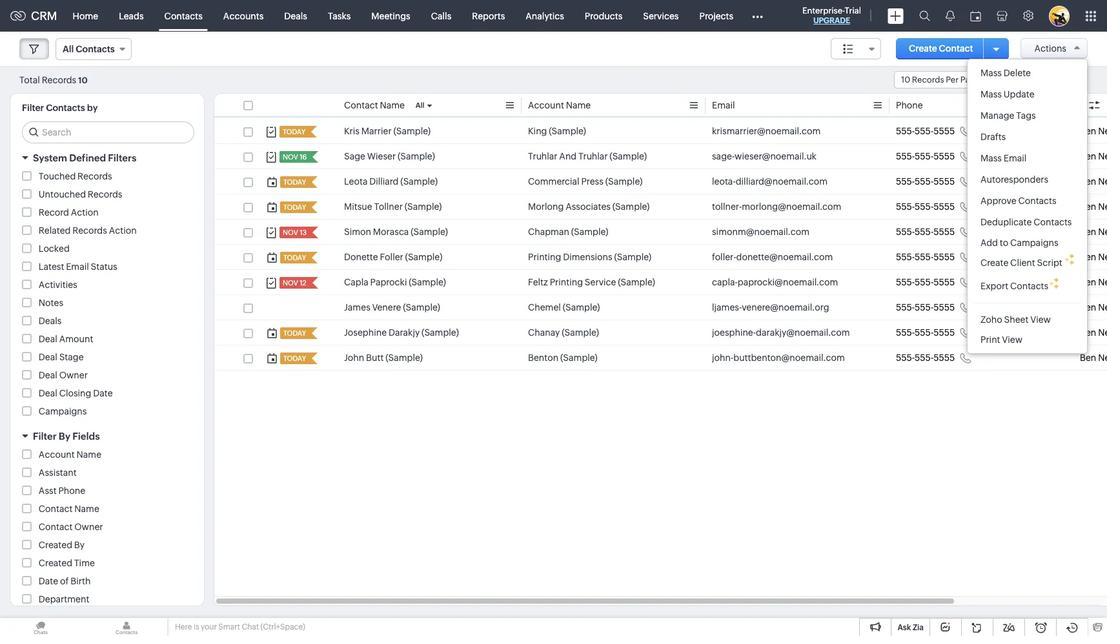 Task type: locate. For each thing, give the bounding box(es) containing it.
date right closing
[[93, 388, 113, 399]]

1 vertical spatial all
[[416, 101, 425, 109]]

contacts down approve contacts link
[[1034, 217, 1073, 227]]

leota
[[344, 176, 368, 187]]

crm
[[31, 9, 57, 23]]

2 mass from the top
[[981, 89, 1003, 99]]

8 ben from the top
[[1081, 302, 1097, 313]]

7 ben ne from the top
[[1081, 277, 1108, 287]]

printing up chemel (sample)
[[550, 277, 583, 287]]

0 vertical spatial filter
[[22, 103, 44, 113]]

4 555-555-5555 from the top
[[897, 202, 956, 212]]

search element
[[912, 0, 939, 32]]

records for related
[[72, 225, 107, 236]]

campaigns
[[1011, 238, 1059, 248], [39, 406, 87, 417]]

5555 for buttbenton@noemail.com
[[934, 353, 956, 363]]

8 ben ne from the top
[[1081, 302, 1108, 313]]

3 deal from the top
[[39, 370, 57, 380]]

name up kris marrier (sample) link
[[380, 100, 405, 110]]

nov left the "16"
[[283, 153, 298, 161]]

records down record action
[[72, 225, 107, 236]]

3 ne from the top
[[1099, 176, 1108, 187]]

home link
[[62, 0, 109, 31]]

7 ben from the top
[[1081, 277, 1097, 287]]

account name
[[528, 100, 591, 110], [39, 450, 101, 460]]

records
[[42, 75, 76, 85], [913, 75, 945, 85], [78, 171, 112, 182], [88, 189, 122, 200], [72, 225, 107, 236]]

owner up created by
[[74, 522, 103, 532]]

printing down chapman
[[528, 252, 562, 262]]

create for create client script
[[981, 258, 1009, 268]]

0 horizontal spatial account name
[[39, 450, 101, 460]]

stage
[[59, 352, 84, 362]]

0 vertical spatial owner
[[59, 370, 88, 380]]

contacts down home 'link'
[[76, 44, 115, 54]]

truhlar up press
[[579, 151, 608, 161]]

0 horizontal spatial all
[[63, 44, 74, 54]]

3 ben from the top
[[1081, 176, 1097, 187]]

chanay (sample)
[[528, 328, 599, 338]]

campaigns down closing
[[39, 406, 87, 417]]

sheet
[[1005, 315, 1029, 325]]

deals link
[[274, 0, 318, 31]]

10 ben ne from the top
[[1081, 353, 1108, 363]]

0 horizontal spatial contact name
[[39, 504, 99, 514]]

phone
[[897, 100, 924, 110], [58, 486, 85, 496]]

1 vertical spatial phone
[[58, 486, 85, 496]]

create menu image
[[888, 8, 904, 24]]

5 ne from the top
[[1099, 227, 1108, 237]]

chat
[[242, 623, 259, 632]]

1 horizontal spatial campaigns
[[1011, 238, 1059, 248]]

ne for paprocki@noemail.com
[[1099, 277, 1108, 287]]

name up king (sample) link
[[566, 100, 591, 110]]

(sample) down chemel (sample) link
[[562, 328, 599, 338]]

create menu element
[[880, 0, 912, 31]]

5 ben from the top
[[1081, 227, 1097, 237]]

1 vertical spatial view
[[1003, 335, 1023, 345]]

nov 12
[[283, 279, 307, 287]]

nov left 12 at the top left of page
[[283, 279, 298, 287]]

4 ben from the top
[[1081, 202, 1097, 212]]

print view
[[981, 335, 1023, 345]]

krismarrier@noemail.com
[[712, 126, 821, 136]]

contact down asst phone
[[39, 504, 73, 514]]

venere
[[372, 302, 401, 313]]

1 5555 from the top
[[934, 126, 956, 136]]

5555 for venere@noemail.org
[[934, 302, 956, 313]]

update
[[1004, 89, 1035, 99]]

email right latest
[[66, 262, 89, 272]]

row group
[[214, 119, 1108, 371]]

9 555-555-5555 from the top
[[897, 328, 956, 338]]

chats image
[[0, 618, 81, 636]]

today left john
[[284, 355, 306, 362]]

0 vertical spatial email
[[712, 100, 735, 110]]

mass for mass update
[[981, 89, 1003, 99]]

contact name up contact owner
[[39, 504, 99, 514]]

(sample) up darakjy
[[403, 302, 441, 313]]

truhlar and truhlar (sample) link
[[528, 150, 647, 163]]

4 5555 from the top
[[934, 202, 956, 212]]

date left of
[[39, 576, 58, 587]]

navigation
[[1044, 70, 1088, 89]]

-
[[1022, 75, 1025, 85]]

created down created by
[[39, 558, 72, 568]]

ben for dilliard@noemail.com
[[1081, 176, 1097, 187]]

today down nov 16
[[284, 178, 306, 186]]

10 Records Per Page field
[[895, 71, 997, 88]]

deals
[[284, 11, 307, 21], [39, 316, 62, 326]]

owner up closing
[[59, 370, 88, 380]]

script
[[1038, 258, 1063, 268]]

1 horizontal spatial 10
[[902, 75, 911, 85]]

6 555-555-5555 from the top
[[897, 252, 956, 262]]

6 ben from the top
[[1081, 252, 1097, 262]]

deals left tasks link
[[284, 11, 307, 21]]

by for filter
[[59, 431, 70, 442]]

3 5555 from the top
[[934, 176, 956, 187]]

donette@noemail.com
[[737, 252, 833, 262]]

1 truhlar from the left
[[528, 151, 558, 161]]

None field
[[831, 38, 882, 59]]

(sample) right foller
[[405, 252, 443, 262]]

records up filter contacts by
[[42, 75, 76, 85]]

1 horizontal spatial date
[[93, 388, 113, 399]]

all for all
[[416, 101, 425, 109]]

by left fields
[[59, 431, 70, 442]]

sage-wieser@noemail.uk link
[[712, 150, 817, 163]]

(sample) right associates
[[613, 202, 650, 212]]

ne for buttbenton@noemail.com
[[1099, 353, 1108, 363]]

marrier
[[362, 126, 392, 136]]

tollner-
[[712, 202, 742, 212]]

account up king
[[528, 100, 564, 110]]

action up related records action
[[71, 207, 99, 218]]

created up created time at the left bottom of the page
[[39, 540, 72, 550]]

email up autoresponders
[[1004, 153, 1027, 163]]

view down zoho sheet view
[[1003, 335, 1023, 345]]

deduplicate contacts link
[[968, 212, 1088, 233]]

leota dilliard (sample) link
[[344, 175, 438, 188]]

8 555-555-5555 from the top
[[897, 302, 956, 313]]

1 vertical spatial contact name
[[39, 504, 99, 514]]

records down 'defined'
[[78, 171, 112, 182]]

accounts link
[[213, 0, 274, 31]]

deal left stage
[[39, 352, 57, 362]]

joesphine-darakjy@noemail.com
[[712, 328, 850, 338]]

today link
[[280, 126, 307, 138], [280, 176, 308, 188], [280, 202, 308, 213], [280, 252, 308, 264], [280, 328, 308, 339], [280, 353, 308, 364]]

2 deal from the top
[[39, 352, 57, 362]]

printing dimensions (sample) link
[[528, 251, 652, 264]]

0 horizontal spatial truhlar
[[528, 151, 558, 161]]

email for mass email
[[1004, 153, 1027, 163]]

nov 16 link
[[280, 151, 308, 163]]

ne for morlong@noemail.com
[[1099, 202, 1108, 212]]

(sample) right darakjy
[[422, 328, 459, 338]]

1 horizontal spatial deals
[[284, 11, 307, 21]]

6 5555 from the top
[[934, 252, 956, 262]]

0 vertical spatial account name
[[528, 100, 591, 110]]

create inside 'button'
[[910, 43, 938, 54]]

0 vertical spatial mass
[[981, 68, 1003, 78]]

9 5555 from the top
[[934, 328, 956, 338]]

contact up per
[[940, 43, 974, 54]]

1 ben from the top
[[1081, 126, 1097, 136]]

1 vertical spatial by
[[74, 540, 85, 550]]

mass down drafts
[[981, 153, 1003, 163]]

simonm@noemail.com link
[[712, 225, 810, 238]]

0 vertical spatial by
[[59, 431, 70, 442]]

5 555-555-5555 from the top
[[897, 227, 956, 237]]

calendar image
[[971, 11, 982, 21]]

contacts inside field
[[76, 44, 115, 54]]

mass email link
[[968, 148, 1088, 169]]

nov left 13
[[283, 229, 298, 236]]

today link up nov 16 link
[[280, 126, 307, 138]]

deal for deal stage
[[39, 352, 57, 362]]

4 ben ne from the top
[[1081, 202, 1108, 212]]

2 vertical spatial nov
[[283, 279, 298, 287]]

9 ne from the top
[[1099, 328, 1108, 338]]

josephine darakjy (sample) link
[[344, 326, 459, 339]]

7 555-555-5555 from the top
[[897, 277, 956, 287]]

contacts for filter contacts by
[[46, 103, 85, 113]]

(sample) up printing dimensions (sample)
[[572, 227, 609, 237]]

records inside 10 records per page field
[[913, 75, 945, 85]]

email up the krismarrier@noemail.com at the right of page
[[712, 100, 735, 110]]

today link for mitsue
[[280, 202, 308, 213]]

deal owner
[[39, 370, 88, 380]]

2 5555 from the top
[[934, 151, 956, 161]]

campaigns down deduplicate contacts link
[[1011, 238, 1059, 248]]

10 555-555-5555 from the top
[[897, 353, 956, 363]]

benton
[[528, 353, 559, 363]]

1 vertical spatial mass
[[981, 89, 1003, 99]]

0 vertical spatial account
[[528, 100, 564, 110]]

1 horizontal spatial view
[[1031, 315, 1052, 325]]

account name up king (sample)
[[528, 100, 591, 110]]

capla-
[[712, 277, 738, 287]]

0 vertical spatial date
[[93, 388, 113, 399]]

foller-donette@noemail.com link
[[712, 251, 833, 264]]

1 horizontal spatial action
[[109, 225, 137, 236]]

today link down nov 12 link
[[280, 328, 308, 339]]

account name down filter by fields
[[39, 450, 101, 460]]

ne for wieser@noemail.uk
[[1099, 151, 1108, 161]]

(sample) up 'and'
[[549, 126, 587, 136]]

0 vertical spatial phone
[[897, 100, 924, 110]]

by up time at left
[[74, 540, 85, 550]]

(sample) up sage wieser (sample) "link"
[[394, 126, 431, 136]]

latest email status
[[39, 262, 117, 272]]

2 ben from the top
[[1081, 151, 1097, 161]]

(sample) right tollner
[[405, 202, 442, 212]]

1 horizontal spatial truhlar
[[579, 151, 608, 161]]

10 ben from the top
[[1081, 353, 1097, 363]]

9 ben from the top
[[1081, 328, 1097, 338]]

john-
[[712, 353, 734, 363]]

2 created from the top
[[39, 558, 72, 568]]

phone down 10 records per page
[[897, 100, 924, 110]]

1 horizontal spatial email
[[712, 100, 735, 110]]

chapman (sample)
[[528, 227, 609, 237]]

0 vertical spatial created
[[39, 540, 72, 550]]

(sample) down feltz printing service (sample)
[[563, 302, 600, 313]]

ne for venere@noemail.org
[[1099, 302, 1108, 313]]

total
[[19, 75, 40, 85]]

0 vertical spatial action
[[71, 207, 99, 218]]

2 555-555-5555 from the top
[[897, 151, 956, 161]]

0 horizontal spatial deals
[[39, 316, 62, 326]]

0 vertical spatial deals
[[284, 11, 307, 21]]

1 vertical spatial email
[[1004, 153, 1027, 163]]

0 vertical spatial nov
[[283, 153, 298, 161]]

0 vertical spatial view
[[1031, 315, 1052, 325]]

all inside field
[[63, 44, 74, 54]]

printing dimensions (sample)
[[528, 252, 652, 262]]

today link for leota
[[280, 176, 308, 188]]

approve
[[981, 196, 1017, 206]]

1 horizontal spatial create
[[981, 258, 1009, 268]]

today link up nov 13 "link"
[[280, 202, 308, 213]]

555-555-5555 for darakjy@noemail.com
[[897, 328, 956, 338]]

owner for contact owner
[[74, 522, 103, 532]]

555-555-5555
[[897, 126, 956, 136], [897, 151, 956, 161], [897, 176, 956, 187], [897, 202, 956, 212], [897, 227, 956, 237], [897, 252, 956, 262], [897, 277, 956, 287], [897, 302, 956, 313], [897, 328, 956, 338], [897, 353, 956, 363]]

ben for paprocki@noemail.com
[[1081, 277, 1097, 287]]

1 deal from the top
[[39, 334, 57, 344]]

dilliard@noemail.com
[[736, 176, 828, 187]]

contacts
[[164, 11, 203, 21], [76, 44, 115, 54], [46, 103, 85, 113], [1019, 196, 1057, 206], [1034, 217, 1073, 227], [1011, 281, 1049, 291]]

today up nov 13 at the top left of page
[[284, 203, 306, 211]]

reports link
[[462, 0, 516, 31]]

tollner
[[374, 202, 403, 212]]

7 5555 from the top
[[934, 277, 956, 287]]

deal for deal amount
[[39, 334, 57, 344]]

butt
[[366, 353, 384, 363]]

ben ne for buttbenton@noemail.com
[[1081, 353, 1108, 363]]

(sample) up service
[[615, 252, 652, 262]]

1 vertical spatial owner
[[74, 522, 103, 532]]

ne for dilliard@noemail.com
[[1099, 176, 1108, 187]]

wieser@noemail.uk
[[735, 151, 817, 161]]

record action
[[39, 207, 99, 218]]

deal
[[39, 334, 57, 344], [39, 352, 57, 362], [39, 370, 57, 380], [39, 388, 57, 399]]

1 vertical spatial create
[[981, 258, 1009, 268]]

1 horizontal spatial by
[[74, 540, 85, 550]]

2 vertical spatial mass
[[981, 153, 1003, 163]]

create client script
[[981, 258, 1063, 268]]

3 ben ne from the top
[[1081, 176, 1108, 187]]

today up nov 16 link
[[283, 128, 306, 136]]

10 up by
[[78, 75, 88, 85]]

5555 for morlong@noemail.com
[[934, 202, 956, 212]]

search image
[[920, 10, 931, 21]]

2 horizontal spatial email
[[1004, 153, 1027, 163]]

6 ne from the top
[[1099, 252, 1108, 262]]

1 horizontal spatial all
[[416, 101, 425, 109]]

commercial
[[528, 176, 580, 187]]

create down search element
[[910, 43, 938, 54]]

1 - 10
[[1016, 75, 1038, 85]]

0 horizontal spatial create
[[910, 43, 938, 54]]

10 left per
[[902, 75, 911, 85]]

today link down nov 13 "link"
[[280, 252, 308, 264]]

1 vertical spatial action
[[109, 225, 137, 236]]

7 ne from the top
[[1099, 277, 1108, 287]]

ben for wieser@noemail.uk
[[1081, 151, 1097, 161]]

1 ben ne from the top
[[1081, 126, 1108, 136]]

(sample) right morasca
[[411, 227, 448, 237]]

home
[[73, 11, 98, 21]]

contacts down autoresponders link
[[1019, 196, 1057, 206]]

10 ne from the top
[[1099, 353, 1108, 363]]

mass right the page
[[981, 68, 1003, 78]]

truhlar left 'and'
[[528, 151, 558, 161]]

action up status
[[109, 225, 137, 236]]

1 horizontal spatial phone
[[897, 100, 924, 110]]

1 nov from the top
[[283, 153, 298, 161]]

view right sheet
[[1031, 315, 1052, 325]]

meetings
[[372, 11, 411, 21]]

10 inside total records 10
[[78, 75, 88, 85]]

1 horizontal spatial account
[[528, 100, 564, 110]]

drafts
[[981, 132, 1007, 142]]

2 nov from the top
[[283, 229, 298, 236]]

drafts link
[[968, 127, 1088, 148]]

projects link
[[690, 0, 744, 31]]

5 ben ne from the top
[[1081, 227, 1108, 237]]

deals down notes
[[39, 316, 62, 326]]

1 vertical spatial date
[[39, 576, 58, 587]]

3 nov from the top
[[283, 279, 298, 287]]

filter inside dropdown button
[[33, 431, 57, 442]]

tags
[[1017, 110, 1037, 121]]

related records action
[[39, 225, 137, 236]]

1 mass from the top
[[981, 68, 1003, 78]]

dimensions
[[563, 252, 613, 262]]

10 for 1 - 10
[[1027, 75, 1038, 85]]

0 horizontal spatial email
[[66, 262, 89, 272]]

1 vertical spatial account
[[39, 450, 75, 460]]

tasks link
[[318, 0, 361, 31]]

10 right -
[[1027, 75, 1038, 85]]

mass up manage
[[981, 89, 1003, 99]]

records for total
[[42, 75, 76, 85]]

0 vertical spatial contact name
[[344, 100, 405, 110]]

5555 for paprocki@noemail.com
[[934, 277, 956, 287]]

today link left john
[[280, 353, 308, 364]]

0 vertical spatial campaigns
[[1011, 238, 1059, 248]]

created by
[[39, 540, 85, 550]]

0 horizontal spatial view
[[1003, 335, 1023, 345]]

6 ben ne from the top
[[1081, 252, 1108, 262]]

2 vertical spatial email
[[66, 262, 89, 272]]

all up total records 10
[[63, 44, 74, 54]]

status
[[91, 262, 117, 272]]

contacts left by
[[46, 103, 85, 113]]

(sample) down darakjy
[[386, 353, 423, 363]]

created time
[[39, 558, 95, 568]]

4 deal from the top
[[39, 388, 57, 399]]

1 horizontal spatial account name
[[528, 100, 591, 110]]

10 inside field
[[902, 75, 911, 85]]

deal up deal stage
[[39, 334, 57, 344]]

phone down assistant
[[58, 486, 85, 496]]

contacts for approve contacts
[[1019, 196, 1057, 206]]

1 vertical spatial nov
[[283, 229, 298, 236]]

2 horizontal spatial 10
[[1027, 75, 1038, 85]]

0 vertical spatial all
[[63, 44, 74, 54]]

filter down total
[[22, 103, 44, 113]]

account up assistant
[[39, 450, 75, 460]]

to
[[1000, 238, 1009, 248]]

ben for venere@noemail.org
[[1081, 302, 1097, 313]]

nov
[[283, 153, 298, 161], [283, 229, 298, 236], [283, 279, 298, 287]]

contacts down the client
[[1011, 281, 1049, 291]]

8 5555 from the top
[[934, 302, 956, 313]]

kris marrier (sample)
[[344, 126, 431, 136]]

(sample) right wieser
[[398, 151, 435, 161]]

by inside filter by fields dropdown button
[[59, 431, 70, 442]]

today link down nov 16 link
[[280, 176, 308, 188]]

2 ne from the top
[[1099, 151, 1108, 161]]

1 horizontal spatial contact name
[[344, 100, 405, 110]]

1 vertical spatial campaigns
[[39, 406, 87, 417]]

16
[[300, 153, 307, 161]]

deal stage
[[39, 352, 84, 362]]

create down add
[[981, 258, 1009, 268]]

records down touched records
[[88, 189, 122, 200]]

today down nov 12
[[284, 329, 306, 337]]

(sample) inside 'link'
[[613, 202, 650, 212]]

ask zia
[[898, 623, 924, 632]]

(sample) right press
[[606, 176, 643, 187]]

9 ben ne from the top
[[1081, 328, 1108, 338]]

0 horizontal spatial phone
[[58, 486, 85, 496]]

nov for sage
[[283, 153, 298, 161]]

name
[[380, 100, 405, 110], [566, 100, 591, 110], [77, 450, 101, 460], [74, 504, 99, 514]]

1 vertical spatial created
[[39, 558, 72, 568]]

today for leota dilliard (sample)
[[284, 178, 306, 186]]

sage-wieser@noemail.uk
[[712, 151, 817, 161]]

0 horizontal spatial 10
[[78, 75, 88, 85]]

donette
[[344, 252, 378, 262]]

4 ne from the top
[[1099, 202, 1108, 212]]

8 ne from the top
[[1099, 302, 1108, 313]]

contact name up marrier
[[344, 100, 405, 110]]

1 created from the top
[[39, 540, 72, 550]]

10 for total records 10
[[78, 75, 88, 85]]

benton (sample)
[[528, 353, 598, 363]]

today for kris marrier (sample)
[[283, 128, 306, 136]]

3 mass from the top
[[981, 153, 1003, 163]]

0 horizontal spatial date
[[39, 576, 58, 587]]

(sample) right dilliard
[[401, 176, 438, 187]]

1 vertical spatial filter
[[33, 431, 57, 442]]

13
[[300, 229, 307, 236]]

nov inside "link"
[[283, 229, 298, 236]]

john-buttbenton@noemail.com
[[712, 353, 845, 363]]

today down nov 13 at the top left of page
[[284, 254, 306, 262]]

3 555-555-5555 from the top
[[897, 176, 956, 187]]

filter up assistant
[[33, 431, 57, 442]]

555-
[[897, 126, 915, 136], [915, 126, 934, 136], [897, 151, 915, 161], [915, 151, 934, 161], [897, 176, 915, 187], [915, 176, 934, 187], [897, 202, 915, 212], [915, 202, 934, 212], [897, 227, 915, 237], [915, 227, 934, 237], [897, 252, 915, 262], [915, 252, 934, 262], [897, 277, 915, 287], [915, 277, 934, 287], [897, 302, 915, 313], [915, 302, 934, 313], [897, 328, 915, 338], [915, 328, 934, 338], [897, 353, 915, 363], [915, 353, 934, 363]]

deal down deal stage
[[39, 370, 57, 380]]

555-555-5555 for buttbenton@noemail.com
[[897, 353, 956, 363]]

create contact button
[[897, 38, 987, 59]]

0 vertical spatial printing
[[528, 252, 562, 262]]

deal down the 'deal owner'
[[39, 388, 57, 399]]

(sample) down chanay (sample)
[[561, 353, 598, 363]]

0 horizontal spatial by
[[59, 431, 70, 442]]

deal amount
[[39, 334, 93, 344]]

0 vertical spatial create
[[910, 43, 938, 54]]

0 horizontal spatial campaigns
[[39, 406, 87, 417]]

10 5555 from the top
[[934, 353, 956, 363]]

2 ben ne from the top
[[1081, 151, 1108, 161]]

555-555-5555 for morlong@noemail.com
[[897, 202, 956, 212]]

all up kris marrier (sample) link
[[416, 101, 425, 109]]



Task type: vqa. For each thing, say whether or not it's contained in the screenshot.


Task type: describe. For each thing, give the bounding box(es) containing it.
ben ne for paprocki@noemail.com
[[1081, 277, 1108, 287]]

dilliard
[[370, 176, 399, 187]]

services link
[[633, 0, 690, 31]]

12
[[300, 279, 307, 287]]

ben ne for morlong@noemail.com
[[1081, 202, 1108, 212]]

ben ne for dilliard@noemail.com
[[1081, 176, 1108, 187]]

name up contact owner
[[74, 504, 99, 514]]

simonm@noemail.com
[[712, 227, 810, 237]]

10 records per page
[[902, 75, 981, 85]]

Search text field
[[23, 122, 194, 143]]

2 truhlar from the left
[[579, 151, 608, 161]]

capla paprocki (sample)
[[344, 277, 446, 287]]

and
[[560, 151, 577, 161]]

ben for darakjy@noemail.com
[[1081, 328, 1097, 338]]

ljames-
[[712, 302, 742, 313]]

leads link
[[109, 0, 154, 31]]

contact inside 'create contact' 'button'
[[940, 43, 974, 54]]

Other Modules field
[[744, 5, 772, 26]]

james venere (sample) link
[[344, 301, 441, 314]]

deal for deal owner
[[39, 370, 57, 380]]

autoresponders link
[[968, 169, 1088, 191]]

ben ne for wieser@noemail.uk
[[1081, 151, 1108, 161]]

ne for darakjy@noemail.com
[[1099, 328, 1108, 338]]

email for latest email status
[[66, 262, 89, 272]]

ben ne for donette@noemail.com
[[1081, 252, 1108, 262]]

foller
[[380, 252, 404, 262]]

feltz
[[528, 277, 548, 287]]

1 ne from the top
[[1099, 126, 1108, 136]]

all for all contacts
[[63, 44, 74, 54]]

5555 for wieser@noemail.uk
[[934, 151, 956, 161]]

activities
[[39, 280, 77, 290]]

signals image
[[946, 10, 955, 21]]

5555 for donette@noemail.com
[[934, 252, 956, 262]]

approve contacts link
[[968, 191, 1088, 212]]

krismarrier@noemail.com link
[[712, 125, 821, 138]]

capla
[[344, 277, 369, 287]]

products
[[585, 11, 623, 21]]

mitsue
[[344, 202, 372, 212]]

mass email
[[981, 153, 1027, 163]]

nov 16
[[283, 153, 307, 161]]

king (sample)
[[528, 126, 587, 136]]

filters
[[108, 152, 136, 163]]

asst phone
[[39, 486, 85, 496]]

today for mitsue tollner (sample)
[[284, 203, 306, 211]]

mass for mass delete
[[981, 68, 1003, 78]]

size image
[[844, 43, 854, 55]]

today link for josephine
[[280, 328, 308, 339]]

manage tags
[[981, 110, 1037, 121]]

mitsue tollner (sample) link
[[344, 200, 442, 213]]

locked
[[39, 244, 70, 254]]

king
[[528, 126, 547, 136]]

contacts right leads link
[[164, 11, 203, 21]]

profile element
[[1042, 0, 1078, 31]]

meetings link
[[361, 0, 421, 31]]

0 horizontal spatial action
[[71, 207, 99, 218]]

555-555-5555 for donette@noemail.com
[[897, 252, 956, 262]]

amount
[[59, 334, 93, 344]]

notes
[[39, 298, 63, 308]]

trial
[[845, 6, 862, 16]]

records for touched
[[78, 171, 112, 182]]

1 vertical spatial account name
[[39, 450, 101, 460]]

signals element
[[939, 0, 963, 32]]

benton (sample) link
[[528, 351, 598, 364]]

row group containing kris marrier (sample)
[[214, 119, 1108, 371]]

owner for deal owner
[[59, 370, 88, 380]]

0 horizontal spatial account
[[39, 450, 75, 460]]

export
[[981, 281, 1009, 291]]

john butt (sample)
[[344, 353, 423, 363]]

feltz printing service (sample) link
[[528, 276, 656, 289]]

mass for mass email
[[981, 153, 1003, 163]]

ben ne for darakjy@noemail.com
[[1081, 328, 1108, 338]]

ljames-venere@noemail.org
[[712, 302, 830, 313]]

calls
[[431, 11, 452, 21]]

ne for donette@noemail.com
[[1099, 252, 1108, 262]]

contact owner
[[39, 522, 103, 532]]

records for 10
[[913, 75, 945, 85]]

smart
[[219, 623, 240, 632]]

delete
[[1004, 68, 1032, 78]]

by for created
[[74, 540, 85, 550]]

ben ne for venere@noemail.org
[[1081, 302, 1108, 313]]

today for donette foller (sample)
[[284, 254, 306, 262]]

filter for filter contacts by
[[22, 103, 44, 113]]

zoho
[[981, 315, 1003, 325]]

system
[[33, 152, 67, 163]]

john-buttbenton@noemail.com link
[[712, 351, 845, 364]]

filter for filter by fields
[[33, 431, 57, 442]]

john
[[344, 353, 365, 363]]

contacts for deduplicate contacts
[[1034, 217, 1073, 227]]

system defined filters button
[[10, 147, 204, 169]]

contact up kris
[[344, 100, 378, 110]]

morlong associates (sample)
[[528, 202, 650, 212]]

records for untouched
[[88, 189, 122, 200]]

products link
[[575, 0, 633, 31]]

deal for deal closing date
[[39, 388, 57, 399]]

ben for donette@noemail.com
[[1081, 252, 1097, 262]]

defined
[[69, 152, 106, 163]]

All Contacts field
[[56, 38, 132, 60]]

manage
[[981, 110, 1015, 121]]

sage wieser (sample)
[[344, 151, 435, 161]]

service
[[585, 277, 616, 287]]

create contact
[[910, 43, 974, 54]]

buttbenton@noemail.com
[[734, 353, 845, 363]]

sage-
[[712, 151, 735, 161]]

accounts
[[223, 11, 264, 21]]

5 5555 from the top
[[934, 227, 956, 237]]

name down fields
[[77, 450, 101, 460]]

555-555-5555 for paprocki@noemail.com
[[897, 277, 956, 287]]

today link for donette
[[280, 252, 308, 264]]

created for created time
[[39, 558, 72, 568]]

today link for kris
[[280, 126, 307, 138]]

555-555-5555 for wieser@noemail.uk
[[897, 151, 956, 161]]

chemel (sample)
[[528, 302, 600, 313]]

(sample) right paprocki
[[409, 277, 446, 287]]

josephine
[[344, 328, 387, 338]]

assistant
[[39, 468, 77, 478]]

contacts image
[[86, 618, 167, 636]]

5555 for dilliard@noemail.com
[[934, 176, 956, 187]]

actions
[[1035, 43, 1067, 54]]

autoresponders
[[981, 174, 1049, 185]]

of
[[60, 576, 69, 587]]

closing
[[59, 388, 91, 399]]

(sample) right service
[[618, 277, 656, 287]]

simon morasca (sample)
[[344, 227, 448, 237]]

today link for john
[[280, 353, 308, 364]]

1
[[1016, 75, 1020, 85]]

1 555-555-5555 from the top
[[897, 126, 956, 136]]

1 vertical spatial printing
[[550, 277, 583, 287]]

capla paprocki (sample) link
[[344, 276, 446, 289]]

contacts for all contacts
[[76, 44, 115, 54]]

time
[[74, 558, 95, 568]]

morasca
[[373, 227, 409, 237]]

555-555-5555 for dilliard@noemail.com
[[897, 176, 956, 187]]

today for josephine darakjy (sample)
[[284, 329, 306, 337]]

nov 12 link
[[280, 277, 308, 289]]

nov for simon
[[283, 229, 298, 236]]

(sample) up commercial press (sample) link
[[610, 151, 647, 161]]

your
[[201, 623, 217, 632]]

here
[[175, 623, 192, 632]]

profile image
[[1050, 5, 1070, 26]]

today for john butt (sample)
[[284, 355, 306, 362]]

here is your smart chat (ctrl+space)
[[175, 623, 305, 632]]

create for create contact
[[910, 43, 938, 54]]

5555 for darakjy@noemail.com
[[934, 328, 956, 338]]

enterprise-trial upgrade
[[803, 6, 862, 25]]

ben for buttbenton@noemail.com
[[1081, 353, 1097, 363]]

leads
[[119, 11, 144, 21]]

nov for capla
[[283, 279, 298, 287]]

ben for morlong@noemail.com
[[1081, 202, 1097, 212]]

contacts for export contacts
[[1011, 281, 1049, 291]]

contact up created by
[[39, 522, 73, 532]]

555-555-5555 for venere@noemail.org
[[897, 302, 956, 313]]

services
[[644, 11, 679, 21]]

paprocki@noemail.com
[[738, 277, 839, 287]]

created for created by
[[39, 540, 72, 550]]

1 vertical spatial deals
[[39, 316, 62, 326]]



